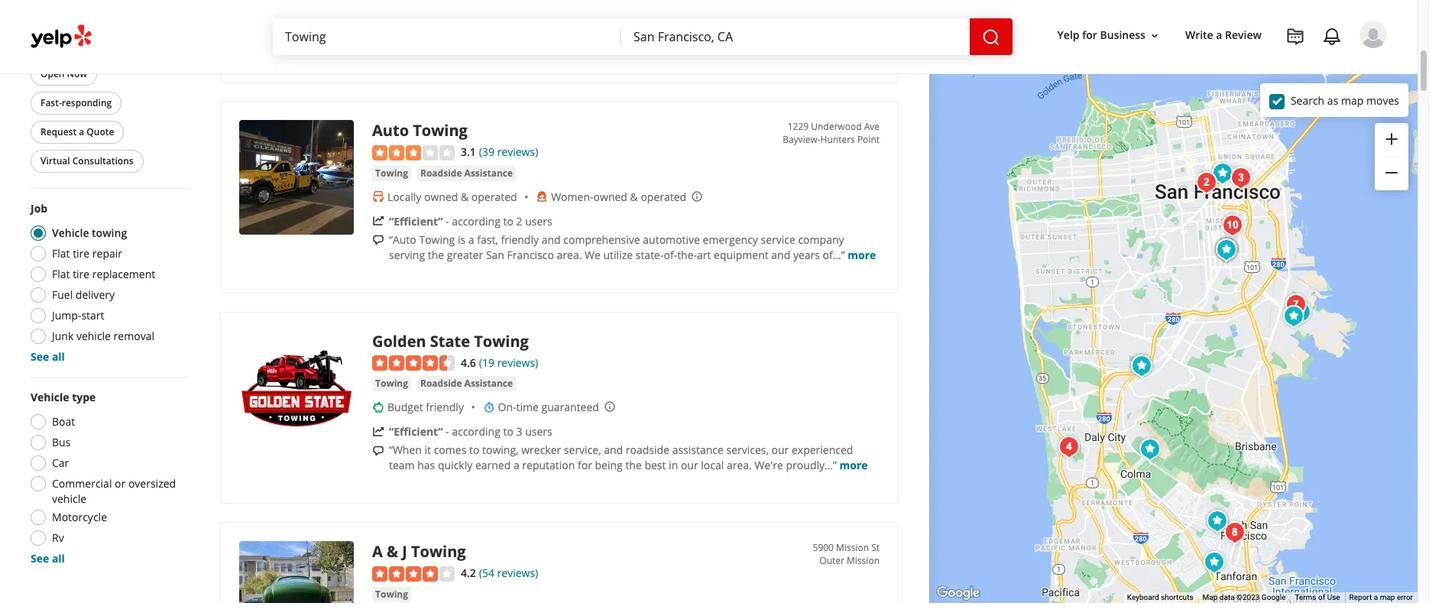Task type: describe. For each thing, give the bounding box(es) containing it.
auto towing link
[[372, 120, 468, 141]]

according for - according to 1 user
[[474, 18, 522, 32]]

a right us
[[688, 36, 693, 51]]

towing link for auto
[[372, 166, 411, 181]]

see for rv
[[31, 551, 49, 566]]

serving
[[389, 247, 425, 262]]

terms of use
[[1296, 593, 1341, 602]]

1
[[538, 18, 544, 32]]

Near text field
[[634, 28, 958, 45]]

of
[[1319, 593, 1326, 602]]

has
[[418, 458, 435, 473]]

request
[[41, 125, 77, 138]]

a right report
[[1375, 593, 1379, 602]]

option group containing job
[[26, 201, 190, 365]]

"efficient" - according to 2 users
[[389, 214, 553, 228]]

use
[[1328, 593, 1341, 602]]

moves
[[1367, 93, 1400, 107]]

local
[[701, 458, 724, 473]]

vehicle towing
[[52, 226, 127, 240]]

towing,
[[483, 443, 519, 457]]

reviews) for auto towing
[[498, 144, 539, 159]]

user actions element
[[1046, 19, 1409, 113]]

4.2 star rating image
[[372, 567, 455, 582]]

golden
[[372, 331, 426, 351]]

service,
[[564, 443, 601, 457]]

replacement
[[92, 267, 155, 281]]

comes
[[434, 443, 467, 457]]

nelson's towing image
[[1286, 297, 1316, 328]]

open now button
[[31, 63, 97, 86]]

request a quote
[[41, 125, 114, 138]]

5900
[[813, 542, 834, 555]]

towing link for golden
[[372, 376, 411, 392]]

area. inside "auto towing is a fast, friendly and comprehensive automotive emergency service company serving the greater san francisco area. we utilize state-of-the-art equipment and years of…" more
[[557, 247, 582, 262]]

(54 reviews)
[[479, 566, 539, 581]]

towing up 3.1 star rating "image"
[[413, 120, 468, 141]]

16 speech v2 image for "auto towing is a fast, friendly and comprehensive automotive emergency service company serving the greater san francisco area. we utilize state-of-the-art equipment and years of…"
[[372, 234, 385, 247]]

report
[[1350, 593, 1373, 602]]

500-
[[743, 36, 765, 51]]

3.1 star rating image
[[372, 145, 455, 160]]

quickly
[[438, 458, 473, 473]]

towing up 4.2 star rating image
[[411, 542, 466, 562]]

and up francisco
[[542, 232, 561, 247]]

roadside assistance for towing
[[421, 166, 513, 179]]

3 towing link from the top
[[372, 587, 411, 602]]

a inside "auto towing is a fast, friendly and comprehensive automotive emergency service company serving the greater san francisco area. we utilize state-of-the-art equipment and years of…" more
[[469, 232, 475, 247]]

fast-responding button
[[31, 92, 122, 115]]

flat tire replacement
[[52, 267, 155, 281]]

users for - according to 2 users
[[525, 214, 553, 228]]

map for moves
[[1342, 93, 1364, 107]]

4.2
[[461, 566, 476, 581]]

st
[[872, 542, 880, 555]]

(19 reviews) link
[[479, 354, 539, 371]]

reputation
[[523, 458, 575, 473]]

write a review link
[[1180, 22, 1269, 49]]

auto
[[372, 120, 409, 141]]

give
[[648, 36, 670, 51]]

(415)
[[716, 36, 740, 51]]

16 chevron down v2 image
[[1149, 30, 1161, 42]]

more inside "auto towing is a fast, friendly and comprehensive automotive emergency service company serving the greater san francisco area. we utilize state-of-the-art equipment and years of…" more
[[848, 247, 877, 262]]

"efficient" for locally
[[389, 214, 443, 228]]

budget friendly
[[388, 400, 464, 415]]

2
[[517, 214, 523, 228]]

terms of use link
[[1296, 593, 1341, 602]]

nolan p. image
[[1360, 21, 1388, 48]]

junk vehicle removal
[[52, 329, 154, 343]]

zoom out image
[[1383, 164, 1402, 182]]

16 women owned v2 image
[[536, 191, 548, 203]]

"auto towing is a fast, friendly and comprehensive automotive emergency service company serving the greater san francisco area. we utilize state-of-the-art equipment and years of…" more
[[389, 232, 877, 262]]

0 horizontal spatial friendly
[[426, 400, 464, 415]]

underwood
[[812, 120, 862, 133]]

0 vertical spatial vehicle
[[76, 329, 111, 343]]

in
[[669, 458, 678, 473]]

"when it comes to towing, wrecker service, and roadside assistance services, our experienced team has quickly earned a reputation for being the best in our local area. we're proudly…"
[[389, 443, 854, 473]]

map
[[1203, 593, 1218, 602]]

keyboard shortcuts
[[1128, 593, 1194, 602]]

the-
[[678, 247, 697, 262]]

junk
[[52, 329, 74, 343]]

a inside ""when it comes to towing, wrecker service, and roadside assistance services, our experienced team has quickly earned a reputation for being the best in our local area. we're proudly…""
[[514, 458, 520, 473]]

flat for flat tire repair
[[52, 246, 70, 261]]

removal
[[114, 329, 154, 343]]

16 on time guaranteed v2 image
[[483, 401, 495, 414]]

comprehensive
[[564, 232, 641, 247]]

operated for locally owned & operated
[[472, 189, 517, 204]]

and down service
[[772, 247, 791, 262]]

& for women-
[[630, 189, 638, 204]]

& for locally
[[461, 189, 469, 204]]

to for 3
[[504, 425, 514, 439]]

notifications image
[[1324, 28, 1342, 46]]

all for junk vehicle removal
[[52, 349, 65, 364]]

assistance for towing
[[465, 166, 513, 179]]

as
[[1328, 93, 1339, 107]]

vasa's towing image
[[1192, 167, 1222, 198]]

of-
[[664, 247, 678, 262]]

owned for locally
[[424, 189, 458, 204]]

"efficient" - according to 3 users
[[389, 425, 553, 439]]

0 horizontal spatial &
[[387, 542, 398, 562]]

report a map error link
[[1350, 593, 1414, 602]]

towing up (19 reviews) link
[[474, 331, 529, 351]]

tire for repair
[[73, 246, 90, 261]]

fuel delivery
[[52, 288, 115, 302]]

16 trending v2 image
[[372, 426, 385, 438]]

user
[[547, 18, 569, 32]]

error
[[1398, 593, 1414, 602]]

data
[[1220, 593, 1235, 602]]

map data ©2023 google
[[1203, 593, 1287, 602]]

Find text field
[[285, 28, 609, 45]]

roadside assistance button for towing
[[417, 166, 516, 181]]

to for 2
[[504, 214, 514, 228]]

on-
[[498, 400, 517, 415]]

towing button for auto
[[372, 166, 411, 181]]

state
[[430, 331, 470, 351]]

users for - according to 3 users
[[525, 425, 553, 439]]

hunters
[[821, 133, 856, 146]]

16 locally owned v2 image
[[372, 191, 385, 203]]

yelp for business button
[[1052, 22, 1168, 49]]

team
[[389, 458, 415, 473]]

locally owned & operated
[[388, 189, 517, 204]]

roadside assistance for state
[[421, 377, 513, 390]]

search
[[1291, 93, 1325, 107]]

professional
[[499, 36, 561, 51]]

- for - according to 2 users
[[446, 214, 449, 228]]

owned for women-
[[594, 189, 628, 204]]

vehicle for vehicle type
[[31, 390, 69, 405]]

see all for rv
[[31, 551, 65, 566]]

google image
[[934, 583, 984, 603]]

budget
[[388, 400, 423, 415]]

(39
[[479, 144, 495, 159]]

golden state towing link
[[372, 331, 529, 351]]

(19 reviews)
[[479, 355, 539, 370]]

locally
[[388, 189, 422, 204]]

roadside assistance link for state
[[417, 376, 516, 392]]

reviews) for a & j towing
[[498, 566, 539, 581]]

auto towing image
[[1279, 301, 1310, 332]]

delivery
[[76, 288, 115, 302]]

network collision image
[[1135, 434, 1166, 465]]

on-time guaranteed
[[498, 400, 599, 415]]

see all for junk vehicle removal
[[31, 349, 65, 364]]

according for - according to 2 users
[[452, 214, 501, 228]]

jump start hero image
[[1054, 432, 1085, 463]]

roadside assistance button for state
[[417, 376, 516, 392]]

virtual consultations
[[41, 154, 134, 167]]

(19
[[479, 355, 495, 370]]

best
[[645, 458, 666, 473]]

3
[[517, 425, 523, 439]]



Task type: vqa. For each thing, say whether or not it's contained in the screenshot.
STORES within 'button'
no



Task type: locate. For each thing, give the bounding box(es) containing it.
16 family owned v2 image
[[372, 0, 385, 7]]

vehicle
[[76, 329, 111, 343], [52, 492, 86, 506]]

auto towing
[[372, 120, 468, 141]]

1 option group from the top
[[26, 201, 190, 365]]

towing button down 4.2 star rating image
[[372, 587, 411, 602]]

2 see all from the top
[[31, 551, 65, 566]]

"professional"
[[389, 18, 465, 32]]

zoom in image
[[1383, 130, 1402, 148]]

reviews) right (39
[[498, 144, 539, 159]]

operated
[[472, 189, 517, 204], [641, 189, 687, 204]]

years
[[794, 247, 820, 262]]

0 vertical spatial towing link
[[372, 166, 411, 181]]

more link right of…"
[[848, 247, 877, 262]]

jump-
[[52, 308, 81, 323]]

see for junk vehicle removal
[[31, 349, 49, 364]]

vehicle inside commercial or oversized vehicle
[[52, 492, 86, 506]]

roberto's roadside rescue image
[[1226, 163, 1257, 193]]

2 reviews) from the top
[[498, 355, 539, 370]]

projects image
[[1287, 28, 1305, 46]]

assistance down (19
[[465, 377, 513, 390]]

see all button down the rv
[[31, 551, 65, 566]]

1 see from the top
[[31, 349, 49, 364]]

1 vertical spatial reviews)
[[498, 355, 539, 370]]

1 16 speech v2 image from the top
[[372, 234, 385, 247]]

4.6 star rating image
[[372, 356, 455, 371]]

roadside
[[626, 443, 670, 457]]

1 vertical spatial map
[[1381, 593, 1396, 602]]

and
[[478, 36, 497, 51], [542, 232, 561, 247], [772, 247, 791, 262], [604, 443, 623, 457]]

"we
[[389, 36, 409, 51]]

francisco
[[507, 247, 554, 262]]

hulks towing image
[[1212, 235, 1242, 265], [1212, 235, 1242, 265]]

1 horizontal spatial map
[[1381, 593, 1396, 602]]

to left the 2
[[504, 214, 514, 228]]

1 horizontal spatial the
[[626, 458, 642, 473]]

earned
[[476, 458, 511, 473]]

reviews) right (19
[[498, 355, 539, 370]]

group
[[1376, 123, 1409, 190]]

are
[[412, 36, 428, 51]]

1229 underwood ave bayview-hunters point
[[783, 120, 880, 146]]

2 roadside assistance from the top
[[421, 377, 513, 390]]

1 vertical spatial towing
[[92, 226, 127, 240]]

assistance down (39
[[465, 166, 513, 179]]

2 users from the top
[[525, 425, 553, 439]]

start
[[81, 308, 104, 323]]

map region
[[799, 0, 1430, 603]]

more link for "auto towing is a fast, friendly and comprehensive automotive emergency service company serving the greater san francisco area. we utilize state-of-the-art equipment and years of…"
[[848, 247, 877, 262]]

1 horizontal spatial area.
[[727, 458, 752, 473]]

commercial
[[52, 476, 112, 491]]

1 vertical spatial vehicle
[[31, 390, 69, 405]]

wilmars towing and transport image
[[1218, 210, 1248, 241]]

our up we're
[[772, 443, 789, 457]]

vehicle down commercial
[[52, 492, 86, 506]]

roadside for state
[[421, 377, 462, 390]]

all down the rv
[[52, 551, 65, 566]]

friendly inside "auto towing is a fast, friendly and comprehensive automotive emergency service company serving the greater san francisco area. we utilize state-of-the-art equipment and years of…" more
[[501, 232, 539, 247]]

jump-start
[[52, 308, 104, 323]]

0 vertical spatial roadside
[[421, 166, 462, 179]]

"efficient" up "when
[[389, 425, 443, 439]]

"efficient" up "auto
[[389, 214, 443, 228]]

2 vertical spatial reviews)
[[498, 566, 539, 581]]

0 horizontal spatial owned
[[424, 189, 458, 204]]

according up fast,
[[452, 214, 501, 228]]

towing up locally
[[375, 166, 408, 179]]

16 speech v2 image for "when it comes to towing, wrecker service, and roadside assistance services, our experienced team has quickly earned a reputation for being the best in our local area. we're proudly…"
[[372, 445, 385, 457]]

4.6
[[461, 355, 476, 370]]

1 vertical spatial more link
[[840, 458, 868, 473]]

3 towing button from the top
[[372, 587, 411, 602]]

a inside button
[[79, 125, 84, 138]]

0 horizontal spatial map
[[1342, 93, 1364, 107]]

1 horizontal spatial towing
[[564, 36, 598, 51]]

0 vertical spatial more link
[[848, 247, 877, 262]]

report a map error
[[1350, 593, 1414, 602]]

flat
[[52, 246, 70, 261], [52, 267, 70, 281]]

0 vertical spatial according
[[474, 18, 522, 32]]

1 flat from the top
[[52, 246, 70, 261]]

roadside
[[421, 166, 462, 179], [421, 377, 462, 390]]

friendly
[[501, 232, 539, 247], [426, 400, 464, 415]]

4.2 link
[[461, 565, 476, 581]]

time
[[517, 400, 539, 415]]

reviews)
[[498, 144, 539, 159], [498, 355, 539, 370], [498, 566, 539, 581]]

flat for flat tire replacement
[[52, 267, 70, 281]]

towing left the is
[[419, 232, 455, 247]]

towing button for golden
[[372, 376, 411, 392]]

for inside yelp for business button
[[1083, 28, 1098, 42]]

1 vertical spatial see
[[31, 551, 49, 566]]

0 vertical spatial our
[[772, 443, 789, 457]]

0 horizontal spatial towing
[[92, 226, 127, 240]]

0 vertical spatial assistance
[[465, 166, 513, 179]]

(54 reviews) link
[[479, 565, 539, 581]]

16 established in v2 image
[[535, 0, 547, 7]]

2 roadside assistance button from the top
[[417, 376, 516, 392]]

1 horizontal spatial for
[[1083, 28, 1098, 42]]

"auto
[[389, 232, 417, 247]]

1 vertical spatial our
[[681, 458, 699, 473]]

2 all from the top
[[52, 551, 65, 566]]

owned right locally
[[424, 189, 458, 204]]

map for error
[[1381, 593, 1396, 602]]

request a quote button
[[31, 121, 124, 144]]

1 see all button from the top
[[31, 349, 65, 364]]

guaranteed
[[542, 400, 599, 415]]

1 vertical spatial 16 speech v2 image
[[372, 445, 385, 457]]

the inside ""when it comes to towing, wrecker service, and roadside assistance services, our experienced team has quickly earned a reputation for being the best in our local area. we're proudly…""
[[626, 458, 642, 473]]

women-
[[551, 189, 594, 204]]

roadside up budget friendly
[[421, 377, 462, 390]]

call
[[696, 36, 713, 51]]

assistance
[[673, 443, 724, 457]]

2 roadside assistance link from the top
[[417, 376, 516, 392]]

©2023
[[1237, 593, 1260, 602]]

according down 16 on time guaranteed v2 icon
[[452, 425, 501, 439]]

see all button for junk vehicle removal
[[31, 349, 65, 364]]

1 roadside assistance button from the top
[[417, 166, 516, 181]]

1 owned from the left
[[424, 189, 458, 204]]

see all down junk
[[31, 349, 65, 364]]

2 vertical spatial towing button
[[372, 587, 411, 602]]

featured group
[[28, 38, 190, 176]]

emergency
[[703, 232, 758, 247]]

1 vertical spatial see all button
[[31, 551, 65, 566]]

virtual consultations button
[[31, 150, 143, 173]]

reviews) right (54
[[498, 566, 539, 581]]

1 "efficient" from the top
[[389, 214, 443, 228]]

friendly up "efficient" - according to 3 users
[[426, 400, 464, 415]]

None search field
[[273, 18, 1016, 55]]

16 trending v2 image
[[372, 215, 385, 227]]

towing down user
[[564, 36, 598, 51]]

reviews) for golden state towing
[[498, 355, 539, 370]]

the down roadside
[[626, 458, 642, 473]]

2 roadside from the top
[[421, 377, 462, 390]]

1 vertical spatial according
[[452, 214, 501, 228]]

0 horizontal spatial area.
[[557, 247, 582, 262]]

a left quote
[[79, 125, 84, 138]]

- up fast
[[468, 18, 471, 32]]

0 vertical spatial area.
[[557, 247, 582, 262]]

0 vertical spatial "efficient"
[[389, 214, 443, 228]]

users up the wrecker
[[525, 425, 553, 439]]

2 towing button from the top
[[372, 376, 411, 392]]

0 vertical spatial friendly
[[501, 232, 539, 247]]

oversized
[[128, 476, 176, 491]]

0 vertical spatial tire
[[73, 246, 90, 261]]

vehicle down start
[[76, 329, 111, 343]]

3 reviews) from the top
[[498, 566, 539, 581]]

0 vertical spatial more
[[848, 247, 877, 262]]

operated up "efficient" - according to 2 users
[[472, 189, 517, 204]]

16 budget friendly v2 image
[[372, 401, 385, 414]]

all down junk
[[52, 349, 65, 364]]

& left "j"
[[387, 542, 398, 562]]

1 horizontal spatial none field
[[634, 28, 958, 45]]

virtual
[[41, 154, 70, 167]]

owned up comprehensive
[[594, 189, 628, 204]]

"we are your fast and professional towing provider. give us a call (415) 500-1203!"
[[389, 36, 796, 51]]

1 towing link from the top
[[372, 166, 411, 181]]

to inside ""when it comes to towing, wrecker service, and roadside assistance services, our experienced team has quickly earned a reputation for being the best in our local area. we're proudly…""
[[469, 443, 480, 457]]

j
[[402, 542, 407, 562]]

0 vertical spatial the
[[428, 247, 444, 262]]

for inside ""when it comes to towing, wrecker service, and roadside assistance services, our experienced team has quickly earned a reputation for being the best in our local area. we're proudly…""
[[578, 458, 593, 473]]

towing link up locally
[[372, 166, 411, 181]]

1 vertical spatial the
[[626, 458, 642, 473]]

our right the in
[[681, 458, 699, 473]]

1 vertical spatial roadside
[[421, 377, 462, 390]]

1 horizontal spatial operated
[[641, 189, 687, 204]]

0 vertical spatial vehicle
[[52, 226, 89, 240]]

2 assistance from the top
[[465, 377, 513, 390]]

1 vertical spatial towing link
[[372, 376, 411, 392]]

search image
[[983, 28, 1001, 46]]

responding
[[62, 96, 112, 109]]

2 none field from the left
[[634, 28, 958, 45]]

1 vertical spatial friendly
[[426, 400, 464, 415]]

1 vertical spatial tire
[[73, 267, 90, 281]]

map left the error
[[1381, 593, 1396, 602]]

fast-responding
[[41, 96, 112, 109]]

tire up fuel delivery
[[73, 267, 90, 281]]

boat
[[52, 414, 75, 429]]

1 see all from the top
[[31, 349, 65, 364]]

mission right outer
[[847, 555, 880, 568]]

to down "efficient" - according to 3 users
[[469, 443, 480, 457]]

0 vertical spatial users
[[525, 214, 553, 228]]

16 speech v2 image
[[372, 234, 385, 247], [372, 445, 385, 457]]

see all button for rv
[[31, 551, 65, 566]]

1 vertical spatial users
[[525, 425, 553, 439]]

- down locally owned & operated
[[446, 214, 449, 228]]

2 vertical spatial according
[[452, 425, 501, 439]]

more link down experienced
[[840, 458, 868, 473]]

see all down the rv
[[31, 551, 65, 566]]

roadside hero towing network and jump start service image
[[1208, 158, 1238, 189]]

1 vertical spatial -
[[446, 214, 449, 228]]

a down the towing,
[[514, 458, 520, 473]]

vehicle up boat
[[31, 390, 69, 405]]

"professional" - according to 1 user
[[389, 18, 569, 32]]

company
[[799, 232, 845, 247]]

map right as
[[1342, 93, 1364, 107]]

0 vertical spatial reviews)
[[498, 144, 539, 159]]

to left 1
[[525, 18, 535, 32]]

info icon image
[[651, 0, 664, 7], [651, 0, 664, 7], [691, 190, 704, 202], [691, 190, 704, 202], [604, 401, 616, 413], [604, 401, 616, 413]]

1 users from the top
[[525, 214, 553, 228]]

according for - according to 3 users
[[452, 425, 501, 439]]

all
[[52, 349, 65, 364], [52, 551, 65, 566]]

option group
[[26, 201, 190, 365], [26, 390, 190, 567]]

to for 1
[[525, 18, 535, 32]]

more right of…"
[[848, 247, 877, 262]]

1 roadside assistance link from the top
[[417, 166, 516, 181]]

1 vertical spatial roadside assistance button
[[417, 376, 516, 392]]

open
[[41, 67, 65, 80]]

operated for women-owned & operated
[[641, 189, 687, 204]]

flat down vehicle towing
[[52, 246, 70, 261]]

greater
[[447, 247, 483, 262]]

roadside assistance button down 3.1
[[417, 166, 516, 181]]

1 vertical spatial for
[[578, 458, 593, 473]]

jerry's recovery & transport image
[[1212, 235, 1242, 265], [1212, 235, 1242, 265]]

more link for "when it comes to towing, wrecker service, and roadside assistance services, our experienced team has quickly earned a reputation for being the best in our local area. we're proudly…"
[[840, 458, 868, 473]]

1 vertical spatial area.
[[727, 458, 752, 473]]

a & j towing image
[[1127, 351, 1157, 382], [1127, 351, 1157, 382], [239, 542, 354, 603]]

1 horizontal spatial friendly
[[501, 232, 539, 247]]

0 vertical spatial roadside assistance
[[421, 166, 513, 179]]

0 vertical spatial roadside assistance button
[[417, 166, 516, 181]]

1 tire from the top
[[73, 246, 90, 261]]

for down the service,
[[578, 458, 593, 473]]

1 none field from the left
[[285, 28, 609, 45]]

2 towing link from the top
[[372, 376, 411, 392]]

roadside assistance link down 3.1
[[417, 166, 516, 181]]

3.1 link
[[461, 143, 476, 160]]

roadside for towing
[[421, 166, 462, 179]]

towing link down 4.2 star rating image
[[372, 587, 411, 602]]

motorcycle
[[52, 510, 107, 525]]

0 vertical spatial see
[[31, 349, 49, 364]]

1 horizontal spatial &
[[461, 189, 469, 204]]

to left 3
[[504, 425, 514, 439]]

golden state towing image
[[239, 331, 354, 445], [1202, 506, 1233, 537], [1202, 506, 1233, 537]]

bayview-
[[783, 133, 821, 146]]

3.1
[[461, 144, 476, 159]]

or
[[115, 476, 126, 491]]

0 vertical spatial see all button
[[31, 349, 65, 364]]

it
[[425, 443, 431, 457]]

0 vertical spatial see all
[[31, 349, 65, 364]]

1 vertical spatial roadside assistance
[[421, 377, 513, 390]]

fast-
[[41, 96, 62, 109]]

0 horizontal spatial for
[[578, 458, 593, 473]]

towing down 4.2 star rating image
[[375, 588, 408, 601]]

the inside "auto towing is a fast, friendly and comprehensive automotive emergency service company serving the greater san francisco area. we utilize state-of-the-art equipment and years of…" more
[[428, 247, 444, 262]]

quote
[[87, 125, 114, 138]]

0 vertical spatial towing
[[564, 36, 598, 51]]

0 horizontal spatial none field
[[285, 28, 609, 45]]

2 tire from the top
[[73, 267, 90, 281]]

women-owned & operated
[[551, 189, 687, 204]]

2 owned from the left
[[594, 189, 628, 204]]

0 vertical spatial for
[[1083, 28, 1098, 42]]

roadside assistance down 3.1
[[421, 166, 513, 179]]

16 speech v2 image down 16 trending v2 icon
[[372, 234, 385, 247]]

1 vertical spatial option group
[[26, 390, 190, 567]]

- up comes
[[446, 425, 449, 439]]

the
[[428, 247, 444, 262], [626, 458, 642, 473]]

1 vertical spatial towing button
[[372, 376, 411, 392]]

for right the yelp
[[1083, 28, 1098, 42]]

art
[[697, 247, 712, 262]]

1 vertical spatial "efficient"
[[389, 425, 443, 439]]

towing link
[[372, 166, 411, 181], [372, 376, 411, 392], [372, 587, 411, 602]]

roadside assistance
[[421, 166, 513, 179], [421, 377, 513, 390]]

0 vertical spatial map
[[1342, 93, 1364, 107]]

& up "auto towing is a fast, friendly and comprehensive automotive emergency service company serving the greater san francisco area. we utilize state-of-the-art equipment and years of…" more
[[630, 189, 638, 204]]

0 vertical spatial roadside assistance link
[[417, 166, 516, 181]]

0 vertical spatial 16 speech v2 image
[[372, 234, 385, 247]]

"efficient" for budget
[[389, 425, 443, 439]]

area. left we
[[557, 247, 582, 262]]

1 vertical spatial see all
[[31, 551, 65, 566]]

more down experienced
[[840, 458, 868, 473]]

assistance for state
[[465, 377, 513, 390]]

0 horizontal spatial the
[[428, 247, 444, 262]]

- for - according to 1 user
[[468, 18, 471, 32]]

auto express towing and recovery image
[[1281, 290, 1312, 320]]

yelp for business
[[1058, 28, 1146, 42]]

flat up "fuel"
[[52, 267, 70, 281]]

2 16 speech v2 image from the top
[[372, 445, 385, 457]]

0 vertical spatial option group
[[26, 201, 190, 365]]

1 horizontal spatial our
[[772, 443, 789, 457]]

towing up repair
[[92, 226, 127, 240]]

1 operated from the left
[[472, 189, 517, 204]]

tire for replacement
[[73, 267, 90, 281]]

0 vertical spatial all
[[52, 349, 65, 364]]

us
[[673, 36, 685, 51]]

users right the 2
[[525, 214, 553, 228]]

1 vertical spatial all
[[52, 551, 65, 566]]

- for - according to 3 users
[[446, 425, 449, 439]]

write
[[1186, 28, 1214, 42]]

a right write
[[1217, 28, 1223, 42]]

1 vertical spatial assistance
[[465, 377, 513, 390]]

2 vertical spatial -
[[446, 425, 449, 439]]

towing up budget
[[375, 377, 408, 390]]

roadside assistance button down 4.6 at bottom
[[417, 376, 516, 392]]

bob jr's towing image
[[1220, 518, 1251, 548]]

1 all from the top
[[52, 349, 65, 364]]

2 option group from the top
[[26, 390, 190, 567]]

1 reviews) from the top
[[498, 144, 539, 159]]

wrecker
[[522, 443, 561, 457]]

roadside up locally owned & operated
[[421, 166, 462, 179]]

towing link up budget
[[372, 376, 411, 392]]

towing button
[[372, 166, 411, 181], [372, 376, 411, 392], [372, 587, 411, 602]]

2 vertical spatial towing link
[[372, 587, 411, 602]]

0 horizontal spatial our
[[681, 458, 699, 473]]

towing button up budget
[[372, 376, 411, 392]]

open now
[[41, 67, 87, 80]]

and down "professional" - according to 1 user
[[478, 36, 497, 51]]

vehicle up 'flat tire repair'
[[52, 226, 89, 240]]

0 vertical spatial flat
[[52, 246, 70, 261]]

area. down services,
[[727, 458, 752, 473]]

fly towing image
[[1199, 548, 1230, 578]]

2 horizontal spatial &
[[630, 189, 638, 204]]

2 see all button from the top
[[31, 551, 65, 566]]

none field find
[[285, 28, 609, 45]]

2 "efficient" from the top
[[389, 425, 443, 439]]

according
[[474, 18, 522, 32], [452, 214, 501, 228], [452, 425, 501, 439]]

roadside assistance link down 4.6 at bottom
[[417, 376, 516, 392]]

16 speech v2 image down 16 trending v2 image
[[372, 445, 385, 457]]

roadside assistance down 4.6 at bottom
[[421, 377, 513, 390]]

2 see from the top
[[31, 551, 49, 566]]

& up "efficient" - according to 2 users
[[461, 189, 469, 204]]

according up professional
[[474, 18, 522, 32]]

1 vertical spatial more
[[840, 458, 868, 473]]

and inside ""when it comes to towing, wrecker service, and roadside assistance services, our experienced team has quickly earned a reputation for being the best in our local area. we're proudly…""
[[604, 443, 623, 457]]

1 assistance from the top
[[465, 166, 513, 179]]

0 vertical spatial -
[[468, 18, 471, 32]]

roadside assistance button
[[417, 166, 516, 181], [417, 376, 516, 392]]

now
[[67, 67, 87, 80]]

the right serving
[[428, 247, 444, 262]]

2 operated from the left
[[641, 189, 687, 204]]

tire down vehicle towing
[[73, 246, 90, 261]]

area. inside ""when it comes to towing, wrecker service, and roadside assistance services, our experienced team has quickly earned a reputation for being the best in our local area. we're proudly…""
[[727, 458, 752, 473]]

consultations
[[72, 154, 134, 167]]

golden state towing
[[372, 331, 529, 351]]

auto towing image
[[239, 120, 354, 235]]

a & j towing link
[[372, 542, 466, 562]]

see all button down junk
[[31, 349, 65, 364]]

see all
[[31, 349, 65, 364], [31, 551, 65, 566]]

0 horizontal spatial operated
[[472, 189, 517, 204]]

1 roadside from the top
[[421, 166, 462, 179]]

none field near
[[634, 28, 958, 45]]

towing inside "auto towing is a fast, friendly and comprehensive automotive emergency service company serving the greater san francisco area. we utilize state-of-the-art equipment and years of…" more
[[419, 232, 455, 247]]

1 vertical spatial flat
[[52, 267, 70, 281]]

and up being
[[604, 443, 623, 457]]

1 vertical spatial roadside assistance link
[[417, 376, 516, 392]]

option group containing vehicle type
[[26, 390, 190, 567]]

a right the is
[[469, 232, 475, 247]]

2 flat from the top
[[52, 267, 70, 281]]

0 vertical spatial towing button
[[372, 166, 411, 181]]

None field
[[285, 28, 609, 45], [634, 28, 958, 45]]

is
[[458, 232, 466, 247]]

1 horizontal spatial owned
[[594, 189, 628, 204]]

to for towing,
[[469, 443, 480, 457]]

roadside assistance link for towing
[[417, 166, 516, 181]]

mission left st
[[837, 542, 869, 555]]

1 roadside assistance from the top
[[421, 166, 513, 179]]

towing button up locally
[[372, 166, 411, 181]]

operated up automotive
[[641, 189, 687, 204]]

1 towing button from the top
[[372, 166, 411, 181]]

vehicle for vehicle towing
[[52, 226, 89, 240]]

we're
[[755, 458, 784, 473]]

all for rv
[[52, 551, 65, 566]]

fast
[[456, 36, 475, 51]]

tire
[[73, 246, 90, 261], [73, 267, 90, 281]]

1 vertical spatial vehicle
[[52, 492, 86, 506]]

friendly down the 2
[[501, 232, 539, 247]]



